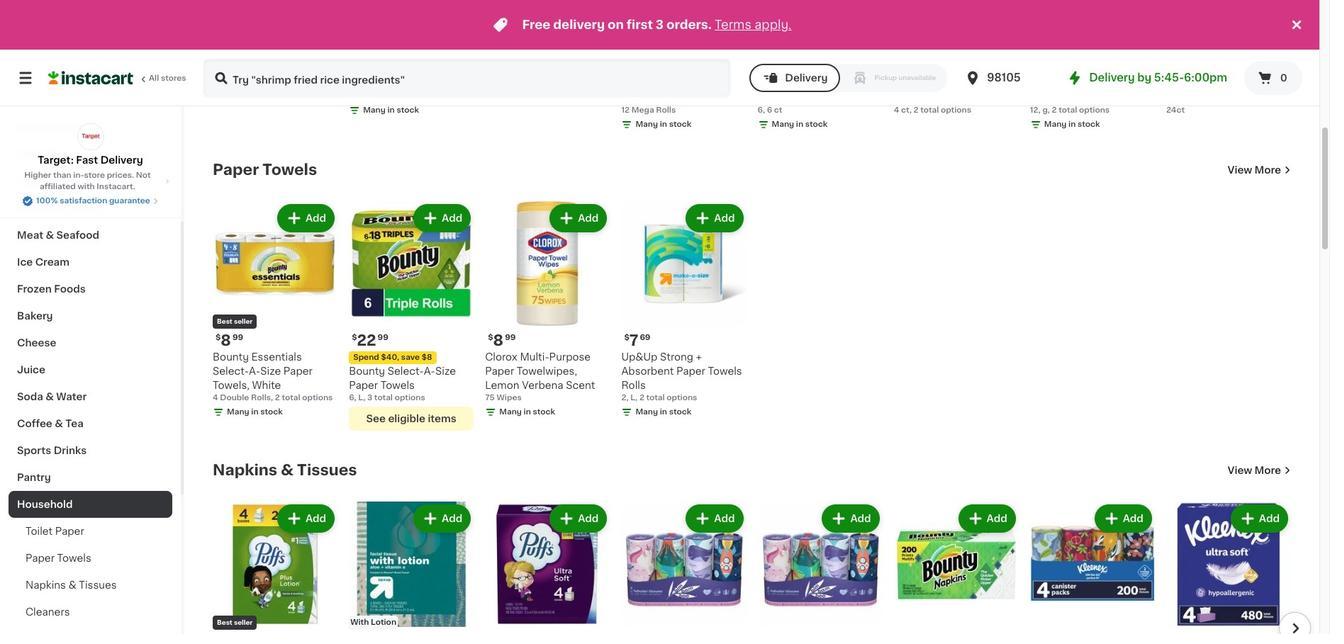 Task type: describe. For each thing, give the bounding box(es) containing it.
$ for cottonelle ultra comfort toilet paper, strong toilet tissue, mega rolls
[[761, 46, 766, 54]]

fresh fruit link
[[9, 141, 172, 168]]

wipes
[[497, 395, 522, 402]]

cottonelle ultra comfort toilet paper, strong toilet tissue, mega rolls 6, 6 ct
[[758, 65, 881, 114]]

& for coffee & tea link
[[55, 419, 63, 429]]

in for cottonelle ultra comfort toilet paper, strong toilet tissue, mega rolls
[[796, 121, 804, 129]]

0
[[1281, 73, 1288, 83]]

seller for napkins
[[234, 620, 253, 626]]

purpose
[[549, 353, 591, 363]]

in for cottonelle ultra clean toilet paper, strong toilet tissue, mega rolls
[[1069, 121, 1076, 129]]

$ for everspring 100% recycled toilet paper rolls
[[1170, 46, 1175, 54]]

total inside 'charmin ultra strong toilet paper mega rolls 6, g, 3 total options'
[[375, 92, 393, 100]]

towelwipes,
[[517, 367, 577, 377]]

spend $40, save $8
[[353, 354, 432, 362]]

fresh for fresh vegetables
[[17, 123, 46, 133]]

many for clorox multi-purpose paper towelwipes, lemon verbena scent
[[500, 409, 522, 417]]

1 vertical spatial napkins & tissues
[[26, 581, 117, 591]]

ice
[[17, 257, 33, 267]]

not
[[136, 172, 151, 179]]

strong inside cottonelle ultra comfort toilet paper, strong toilet tissue, mega rolls 6, 6 ct
[[821, 79, 855, 89]]

view more link for paper towels
[[1228, 163, 1292, 178]]

98105
[[988, 72, 1021, 83]]

see eligible items button
[[349, 407, 474, 432]]

rolls inside charmin ultra soft toilet paper mega rolls 12, g, 2 total options
[[275, 79, 299, 89]]

options inside 'charmin ultra strong toilet paper mega rolls 6, g, 3 total options'
[[395, 92, 426, 100]]

$ for 4 ct
[[488, 46, 493, 54]]

juice
[[17, 365, 45, 375]]

cottonelle for 8
[[758, 65, 811, 75]]

scott
[[894, 65, 921, 75]]

many for up&up strong + absorbent paper towels rolls
[[636, 409, 658, 417]]

100% inside button
[[36, 197, 58, 205]]

$40,
[[381, 354, 399, 362]]

many for bounty essentials select-a-size paper towels, white
[[227, 409, 249, 417]]

ultra for 8
[[813, 65, 837, 75]]

many for cottonelle ultra clean toilet paper, strong toilet tissue, mega rolls
[[1045, 121, 1067, 129]]

size inside bounty essentials select-a-size paper towels, white 4 double rolls, 2 total options
[[261, 367, 281, 377]]

$ for scott 1000 toilet paper, septic-safe, toilet tissue
[[897, 46, 902, 54]]

delivery by 5:45-6:00pm link
[[1067, 70, 1228, 87]]

coffee & tea
[[17, 419, 84, 429]]

cleaners link
[[9, 599, 172, 626]]

total inside scott 1000 toilet paper, septic-safe, toilet tissue 4 ct, 2 total options
[[921, 107, 939, 114]]

charmin inside charmin ultra soft toilet paper mega rolls 12, g, 2 total options
[[213, 65, 255, 75]]

clorox
[[485, 353, 518, 363]]

99 for everspring 100% recycled toilet paper rolls
[[1193, 46, 1204, 54]]

0 vertical spatial 12
[[683, 79, 693, 89]]

all stores
[[149, 74, 186, 82]]

toilet inside the everspring 100% recycled toilet paper rolls 24ct
[[1217, 79, 1244, 89]]

0 vertical spatial tissues
[[297, 463, 357, 478]]

options inside cottonelle ultra clean toilet paper, strong toilet tissue, mega rolls 12, g, 2 total options
[[1080, 107, 1110, 114]]

frozen
[[17, 284, 52, 294]]

water
[[56, 392, 87, 402]]

69 for up&up strong + absorbent paper towels rolls
[[640, 334, 651, 342]]

product group containing 22
[[349, 202, 474, 432]]

paper inside bounty essentials select-a-size paper towels, white 4 double rolls, 2 total options
[[284, 367, 313, 377]]

in for charmin ultra strong toilet paper mega rolls
[[388, 107, 395, 114]]

higher
[[24, 172, 51, 179]]

stock for +
[[669, 409, 692, 417]]

tea
[[65, 419, 84, 429]]

vegetables
[[48, 123, 106, 133]]

view more for napkins & tissues
[[1228, 466, 1282, 476]]

2 inside charmin ultra soft toilet paper mega rolls 12, g, 2 total options
[[235, 92, 240, 100]]

0 horizontal spatial delivery
[[100, 155, 143, 165]]

double
[[220, 395, 249, 402]]

bounty for essentials
[[213, 353, 249, 363]]

multi-
[[520, 353, 549, 363]]

$ 19 99 for charmin ultra soft toilet paper mega rolls
[[216, 46, 250, 60]]

8 for clorox multi-purpose paper towelwipes, lemon verbena scent
[[493, 334, 504, 349]]

ultra for 19
[[666, 65, 690, 75]]

satisfaction
[[60, 197, 107, 205]]

in-
[[73, 172, 84, 179]]

cottonelle for 17
[[1031, 65, 1083, 75]]

12, inside charmin ultra soft toilet paper mega rolls 12, g, 2 total options
[[213, 92, 223, 100]]

l, inside bounty select-a-size paper towels 6, l, 3 total options
[[358, 395, 366, 402]]

fruit
[[48, 150, 72, 160]]

6, inside 'charmin ultra strong toilet paper mega rolls 6, g, 3 total options'
[[349, 92, 357, 100]]

$ for up&up strong + absorbent paper towels rolls
[[624, 334, 630, 342]]

ct,
[[902, 107, 912, 114]]

toilet inside charmin ultra soft toilet paper mega rolls 12, g, 2 total options
[[307, 65, 334, 75]]

target: fast delivery logo image
[[77, 123, 104, 150]]

more for paper towels
[[1255, 165, 1282, 175]]

$ 1 54
[[488, 46, 512, 60]]

& for left "napkins & tissues" link
[[68, 581, 76, 591]]

paper inside 'up&up strong + absorbent paper towels rolls 2, l, 2 total options'
[[677, 367, 706, 377]]

terms apply. link
[[715, 19, 792, 31]]

ultra for 10
[[394, 65, 417, 75]]

rolls inside 'charmin ultra strong toilet paper mega rolls 6, g, 3 total options'
[[441, 79, 465, 89]]

2 inside 'up&up strong + absorbent paper towels rolls 2, l, 2 total options'
[[640, 395, 645, 402]]

select- inside bounty select-a-size paper towels 6, l, 3 total options
[[388, 367, 424, 377]]

paper inside "clorox multi-purpose paper towelwipes, lemon verbena scent 75 wipes"
[[485, 367, 514, 377]]

delivery button
[[750, 64, 841, 92]]

paper inside the everspring 100% recycled toilet paper rolls 24ct
[[1246, 79, 1275, 89]]

99 for spend $40, save $8
[[378, 334, 389, 342]]

1 horizontal spatial napkins & tissues
[[213, 463, 357, 478]]

in for clorox multi-purpose paper towelwipes, lemon verbena scent
[[524, 409, 531, 417]]

many in stock for bounty essentials select-a-size paper towels, white
[[227, 409, 283, 417]]

0 button
[[1245, 61, 1303, 95]]

many in stock for charmin ultra gentle toilet paper 12 mega rolls
[[636, 121, 692, 129]]

charmin ultra soft toilet paper mega rolls 12, g, 2 total options
[[213, 65, 334, 100]]

ct inside cottonelle ultra comfort toilet paper, strong toilet tissue, mega rolls 6, 6 ct
[[775, 107, 783, 114]]

1 vertical spatial paper towels link
[[9, 545, 172, 572]]

& for snacks & candy link at the left of the page
[[57, 204, 65, 214]]

stock for strong
[[397, 107, 419, 114]]

snacks & candy link
[[9, 195, 172, 222]]

total inside bounty essentials select-a-size paper towels, white 4 double rolls, 2 total options
[[282, 395, 300, 402]]

stock for comfort
[[806, 121, 828, 129]]

view more for paper towels
[[1228, 165, 1282, 175]]

l, inside 'up&up strong + absorbent paper towels rolls 2, l, 2 total options'
[[631, 395, 638, 402]]

12, inside cottonelle ultra clean toilet paper, strong toilet tissue, mega rolls 12, g, 2 total options
[[1031, 107, 1041, 114]]

many in stock for clorox multi-purpose paper towelwipes, lemon verbena scent
[[500, 409, 555, 417]]

Search field
[[204, 60, 730, 96]]

towels inside 'up&up strong + absorbent paper towels rolls 2, l, 2 total options'
[[708, 367, 742, 377]]

pantry
[[17, 473, 51, 483]]

spend
[[353, 354, 379, 362]]

items
[[428, 415, 457, 424]]

service type group
[[750, 64, 948, 92]]

0 horizontal spatial napkins & tissues link
[[9, 572, 172, 599]]

see
[[366, 415, 386, 424]]

tissue, for 17
[[1060, 93, 1095, 103]]

$ 19 99 for charmin ultra gentle toilet paper 12 mega rolls
[[624, 46, 659, 60]]

cottonelle ultra clean toilet paper, strong toilet tissue, mega rolls 12, g, 2 total options
[[1031, 65, 1152, 114]]

white
[[252, 381, 281, 391]]

$7.79 element
[[349, 633, 474, 635]]

mega inside charmin ultra soft toilet paper mega rolls 12, g, 2 total options
[[244, 79, 272, 89]]

stock for clean
[[1078, 121, 1101, 129]]

higher than in-store prices. not affiliated with instacart.
[[24, 172, 151, 191]]

0 vertical spatial napkins & tissues link
[[213, 463, 357, 480]]

everspring 100% recycled toilet paper rolls 24ct
[[1167, 65, 1275, 114]]

clean
[[1112, 65, 1141, 75]]

98105 button
[[965, 58, 1050, 98]]

many in stock for up&up strong + absorbent paper towels rolls
[[636, 409, 692, 417]]

tissue
[[894, 93, 926, 103]]

pantry link
[[9, 465, 172, 492]]

best for paper towels
[[217, 319, 233, 325]]

verbena
[[522, 381, 564, 391]]

strong inside 'up&up strong + absorbent paper towels rolls 2, l, 2 total options'
[[660, 353, 694, 363]]

paper, for 8
[[788, 79, 819, 89]]

rolls inside 'up&up strong + absorbent paper towels rolls 2, l, 2 total options'
[[622, 381, 646, 391]]

6, inside cottonelle ultra comfort toilet paper, strong toilet tissue, mega rolls 6, 6 ct
[[758, 107, 765, 114]]

sports drinks link
[[9, 438, 172, 465]]

dairy
[[17, 177, 45, 187]]

item carousel region containing 19
[[213, 0, 1312, 139]]

3 inside limited time offer region
[[656, 19, 664, 31]]

1000
[[924, 65, 949, 75]]

best for napkins & tissues
[[217, 620, 233, 626]]

$ 19 99 for everspring 100% recycled toilet paper rolls
[[1170, 46, 1204, 60]]

$ for bounty essentials select-a-size paper towels, white
[[216, 334, 221, 342]]

absorbent
[[622, 367, 674, 377]]

99 for charmin ultra soft toilet paper mega rolls
[[239, 46, 250, 54]]

99 for bounty essentials select-a-size paper towels, white
[[233, 334, 243, 342]]

by
[[1138, 72, 1152, 83]]

dairy & eggs
[[17, 177, 83, 187]]

$ 7 69 for scott 1000 toilet paper, septic-safe, toilet tissue
[[897, 46, 923, 60]]

juice link
[[9, 357, 172, 384]]

1 vertical spatial paper towels
[[26, 554, 91, 564]]

bounty select-a-size paper towels 6, l, 3 total options
[[349, 367, 456, 402]]

99 for charmin ultra gentle toilet paper 12 mega rolls
[[648, 46, 659, 54]]

4 ct
[[485, 92, 501, 100]]

paper inside charmin ultra gentle toilet paper 12 mega rolls 12 mega rolls
[[651, 79, 680, 89]]

1 vertical spatial tissues
[[79, 581, 117, 591]]

on
[[608, 19, 624, 31]]

options inside bounty essentials select-a-size paper towels, white 4 double rolls, 2 total options
[[302, 395, 333, 402]]

delivery by 5:45-6:00pm
[[1090, 72, 1228, 83]]

paper inside charmin ultra soft toilet paper mega rolls 12, g, 2 total options
[[213, 79, 242, 89]]

69 for scott 1000 toilet paper, septic-safe, toilet tissue
[[913, 46, 923, 54]]

towels inside bounty select-a-size paper towels 6, l, 3 total options
[[381, 381, 415, 391]]

soft
[[284, 65, 305, 75]]

mega inside cottonelle ultra comfort toilet paper, strong toilet tissue, mega rolls 6, 6 ct
[[825, 93, 853, 103]]

options inside scott 1000 toilet paper, septic-safe, toilet tissue 4 ct, 2 total options
[[941, 107, 972, 114]]

3 inside 'charmin ultra strong toilet paper mega rolls 6, g, 3 total options'
[[368, 92, 373, 100]]

& for soda & water link
[[46, 392, 54, 402]]

scott 1000 toilet paper, septic-safe, toilet tissue 4 ct, 2 total options
[[894, 65, 1012, 114]]

lotion
[[371, 619, 397, 627]]

cheese
[[17, 338, 56, 348]]

54
[[501, 46, 512, 54]]

a- inside bounty select-a-size paper towels 6, l, 3 total options
[[424, 367, 436, 377]]

1
[[493, 46, 500, 60]]

many in stock for cottonelle ultra clean toilet paper, strong toilet tissue, mega rolls
[[1045, 121, 1101, 129]]

many for charmin ultra gentle toilet paper 12 mega rolls
[[636, 121, 658, 129]]

fresh vegetables link
[[9, 114, 172, 141]]

75
[[485, 395, 495, 402]]

up&up
[[622, 353, 658, 363]]

$ for clorox multi-purpose paper towelwipes, lemon verbena scent
[[488, 334, 493, 342]]

orders.
[[667, 19, 712, 31]]

towels,
[[213, 381, 250, 391]]

gentle
[[692, 65, 726, 75]]

6:00pm
[[1185, 72, 1228, 83]]

+
[[696, 353, 702, 363]]

size inside bounty select-a-size paper towels 6, l, 3 total options
[[435, 367, 456, 377]]



Task type: locate. For each thing, give the bounding box(es) containing it.
100% down affiliated
[[36, 197, 58, 205]]

item carousel region
[[213, 0, 1312, 139], [193, 196, 1292, 440], [193, 497, 1312, 635]]

0 horizontal spatial 4
[[213, 395, 218, 402]]

1 vertical spatial view more link
[[1228, 464, 1292, 478]]

0 vertical spatial more
[[1255, 165, 1282, 175]]

$ inside $ 22 99
[[352, 334, 357, 342]]

1 19 from the left
[[221, 46, 238, 60]]

7 for up&up strong + absorbent paper towels rolls
[[630, 334, 639, 349]]

soda
[[17, 392, 43, 402]]

1 horizontal spatial $ 7 69
[[897, 46, 923, 60]]

2 seller from the top
[[234, 620, 253, 626]]

many in stock down cottonelle ultra clean toilet paper, strong toilet tissue, mega rolls 12, g, 2 total options
[[1045, 121, 1101, 129]]

view for paper towels
[[1228, 165, 1253, 175]]

household
[[17, 500, 73, 510]]

4 down $ 1 54
[[485, 92, 491, 100]]

$ 8 99 for clorox
[[488, 334, 516, 349]]

1 vertical spatial $ 7 69
[[624, 334, 651, 349]]

higher than in-store prices. not affiliated with instacart. link
[[11, 170, 170, 193]]

paper towels link
[[213, 162, 317, 179], [9, 545, 172, 572]]

0 vertical spatial ct
[[493, 92, 501, 100]]

1 horizontal spatial bounty
[[349, 367, 385, 377]]

2 vertical spatial 4
[[213, 395, 218, 402]]

$ 7 69 up up&up
[[624, 334, 651, 349]]

1 vertical spatial best seller
[[217, 620, 253, 626]]

1 cottonelle from the left
[[758, 65, 811, 75]]

0 horizontal spatial charmin
[[213, 65, 255, 75]]

best seller inside best seller button
[[217, 620, 253, 626]]

0 vertical spatial $ 7 69
[[897, 46, 923, 60]]

many down double
[[227, 409, 249, 417]]

seller inside button
[[234, 620, 253, 626]]

0 horizontal spatial bounty
[[213, 353, 249, 363]]

0 horizontal spatial cottonelle
[[758, 65, 811, 75]]

g, inside charmin ultra soft toilet paper mega rolls 12, g, 2 total options
[[225, 92, 233, 100]]

g, for soft
[[225, 92, 233, 100]]

many down charmin ultra gentle toilet paper 12 mega rolls 12 mega rolls
[[636, 121, 658, 129]]

1 vertical spatial seller
[[234, 620, 253, 626]]

delivery left by
[[1090, 72, 1135, 83]]

7 inside product group
[[630, 334, 639, 349]]

3 19 from the left
[[1175, 46, 1192, 60]]

total inside charmin ultra soft toilet paper mega rolls 12, g, 2 total options
[[242, 92, 260, 100]]

0 vertical spatial fresh
[[17, 123, 46, 133]]

cottonelle
[[758, 65, 811, 75], [1031, 65, 1083, 75]]

sports drinks
[[17, 446, 87, 456]]

1 best seller from the top
[[217, 319, 253, 325]]

ice cream
[[17, 257, 69, 267]]

many in stock down charmin ultra gentle toilet paper 12 mega rolls 12 mega rolls
[[636, 121, 692, 129]]

$ up 98105 popup button at right
[[1033, 46, 1039, 54]]

100% right everspring
[[1222, 65, 1249, 75]]

ultra inside cottonelle ultra clean toilet paper, strong toilet tissue, mega rolls 12, g, 2 total options
[[1086, 65, 1109, 75]]

99 up everspring
[[1193, 46, 1204, 54]]

$ 17 99
[[1033, 46, 1066, 60]]

stock down 'up&up strong + absorbent paper towels rolls 2, l, 2 total options'
[[669, 409, 692, 417]]

l, down 'spend'
[[358, 395, 366, 402]]

many
[[363, 107, 386, 114], [636, 121, 658, 129], [772, 121, 795, 129], [1045, 121, 1067, 129], [227, 409, 249, 417], [500, 409, 522, 417], [636, 409, 658, 417]]

$ up 'spend'
[[352, 334, 357, 342]]

0 vertical spatial 7
[[902, 46, 911, 60]]

0 horizontal spatial 12,
[[213, 92, 223, 100]]

6, left 6
[[758, 107, 765, 114]]

add
[[306, 214, 326, 224], [442, 214, 463, 224], [578, 214, 599, 224], [715, 214, 735, 224], [306, 515, 326, 524], [442, 515, 463, 524], [578, 515, 599, 524], [715, 515, 735, 524], [851, 515, 872, 524], [987, 515, 1008, 524], [1123, 515, 1144, 524], [1260, 515, 1280, 524]]

0 horizontal spatial 69
[[640, 334, 651, 342]]

1 horizontal spatial napkins
[[213, 463, 277, 478]]

1 horizontal spatial size
[[435, 367, 456, 377]]

toilet inside charmin ultra gentle toilet paper 12 mega rolls 12 mega rolls
[[622, 79, 649, 89]]

17
[[1039, 46, 1054, 60]]

0 horizontal spatial napkins
[[26, 581, 66, 591]]

1 tissue, from the left
[[788, 93, 822, 103]]

best seller
[[217, 319, 253, 325], [217, 620, 253, 626]]

store
[[84, 172, 105, 179]]

2 horizontal spatial paper,
[[1060, 79, 1091, 89]]

4 inside bounty essentials select-a-size paper towels, white 4 double rolls, 2 total options
[[213, 395, 218, 402]]

1 horizontal spatial 8
[[493, 334, 504, 349]]

1 vertical spatial napkins
[[26, 581, 66, 591]]

$ for cottonelle ultra clean toilet paper, strong toilet tissue, mega rolls
[[1033, 46, 1039, 54]]

7 up up&up
[[630, 334, 639, 349]]

2 vertical spatial 6,
[[349, 395, 357, 402]]

best
[[217, 319, 233, 325], [217, 620, 233, 626]]

safe,
[[931, 79, 956, 89]]

select- inside bounty essentials select-a-size paper towels, white 4 double rolls, 2 total options
[[213, 367, 249, 377]]

2
[[235, 92, 240, 100], [914, 107, 919, 114], [1052, 107, 1057, 114], [275, 395, 280, 402], [640, 395, 645, 402]]

99 down free delivery on first 3 orders. terms apply.
[[648, 46, 659, 54]]

5 ultra from the left
[[1086, 65, 1109, 75]]

2 size from the left
[[435, 367, 456, 377]]

0 horizontal spatial $ 8 99
[[216, 334, 243, 349]]

19 for charmin ultra soft toilet paper mega rolls
[[221, 46, 238, 60]]

bakery
[[17, 311, 53, 321]]

product group
[[213, 202, 338, 422], [349, 202, 474, 432], [485, 202, 610, 422], [622, 202, 747, 422], [213, 502, 338, 635], [349, 502, 474, 635], [485, 502, 610, 635], [622, 502, 747, 635], [758, 502, 883, 635], [894, 502, 1019, 635], [1031, 502, 1155, 635], [1167, 502, 1292, 635]]

cottonelle down $ 17 99 on the top right of the page
[[1031, 65, 1083, 75]]

$ left 54
[[488, 46, 493, 54]]

up&up strong + absorbent paper towels rolls 2, l, 2 total options
[[622, 353, 742, 402]]

paper, inside cottonelle ultra clean toilet paper, strong toilet tissue, mega rolls 12, g, 2 total options
[[1060, 79, 1091, 89]]

instacart.
[[97, 183, 135, 191]]

paper
[[213, 79, 242, 89], [379, 79, 408, 89], [651, 79, 680, 89], [1246, 79, 1275, 89], [213, 163, 259, 178], [284, 367, 313, 377], [485, 367, 514, 377], [677, 367, 706, 377], [349, 381, 378, 391], [55, 527, 84, 537], [26, 554, 55, 564]]

apply.
[[755, 19, 792, 31]]

ultra inside charmin ultra gentle toilet paper 12 mega rolls 12 mega rolls
[[666, 65, 690, 75]]

1 horizontal spatial paper towels
[[213, 163, 317, 178]]

19 down first
[[630, 46, 647, 60]]

1 horizontal spatial 19
[[630, 46, 647, 60]]

$ down terms apply. link
[[761, 46, 766, 54]]

99
[[239, 46, 250, 54], [376, 46, 387, 54], [648, 46, 659, 54], [778, 46, 789, 54], [1055, 46, 1066, 54], [1193, 46, 1204, 54], [233, 334, 243, 342], [378, 334, 389, 342], [505, 334, 516, 342]]

0 horizontal spatial 7
[[630, 334, 639, 349]]

many in stock for charmin ultra strong toilet paper mega rolls
[[363, 107, 419, 114]]

3 right first
[[656, 19, 664, 31]]

99 up charmin ultra soft toilet paper mega rolls 12, g, 2 total options on the top
[[239, 46, 250, 54]]

$ inside $ 10 99
[[352, 46, 357, 54]]

cottonelle inside cottonelle ultra clean toilet paper, strong toilet tissue, mega rolls 12, g, 2 total options
[[1031, 65, 1083, 75]]

rolls inside cottonelle ultra clean toilet paper, strong toilet tissue, mega rolls 12, g, 2 total options
[[1128, 93, 1152, 103]]

0 horizontal spatial tissues
[[79, 581, 117, 591]]

scent
[[566, 381, 595, 391]]

2 horizontal spatial 4
[[894, 107, 900, 114]]

4 for essentials
[[213, 395, 218, 402]]

total inside 'up&up strong + absorbent paper towels rolls 2, l, 2 total options'
[[647, 395, 665, 402]]

1 size from the left
[[261, 367, 281, 377]]

1 vertical spatial 100%
[[36, 197, 58, 205]]

1 vertical spatial 4
[[894, 107, 900, 114]]

seafood
[[56, 231, 99, 240]]

0 horizontal spatial select-
[[213, 367, 249, 377]]

2 horizontal spatial g,
[[1043, 107, 1050, 114]]

1 vertical spatial 69
[[640, 334, 651, 342]]

2 view more link from the top
[[1228, 464, 1292, 478]]

2 inside bounty essentials select-a-size paper towels, white 4 double rolls, 2 total options
[[275, 395, 280, 402]]

69 up up&up
[[640, 334, 651, 342]]

size up white
[[261, 367, 281, 377]]

bounty up towels, at the bottom left of page
[[213, 353, 249, 363]]

stock down charmin ultra gentle toilet paper 12 mega rolls 12 mega rolls
[[669, 121, 692, 129]]

many in stock down wipes
[[500, 409, 555, 417]]

stock down cottonelle ultra comfort toilet paper, strong toilet tissue, mega rolls 6, 6 ct
[[806, 121, 828, 129]]

7 up scott
[[902, 46, 911, 60]]

1 horizontal spatial tissues
[[297, 463, 357, 478]]

ct down 1
[[493, 92, 501, 100]]

22
[[357, 334, 376, 349]]

2 cottonelle from the left
[[1031, 65, 1083, 75]]

stock down "verbena" at the left bottom
[[533, 409, 555, 417]]

1 horizontal spatial ct
[[775, 107, 783, 114]]

delivery up the 'prices.'
[[100, 155, 143, 165]]

69 inside product group
[[640, 334, 651, 342]]

0 vertical spatial 6,
[[349, 92, 357, 100]]

lemon
[[485, 381, 520, 391]]

g, inside 'charmin ultra strong toilet paper mega rolls 6, g, 3 total options'
[[358, 92, 366, 100]]

6, inside bounty select-a-size paper towels 6, l, 3 total options
[[349, 395, 357, 402]]

select- down save
[[388, 367, 424, 377]]

2 more from the top
[[1255, 466, 1282, 476]]

item carousel region containing 8
[[193, 196, 1292, 440]]

all stores link
[[48, 58, 187, 98]]

paper, inside cottonelle ultra comfort toilet paper, strong toilet tissue, mega rolls 6, 6 ct
[[788, 79, 819, 89]]

1 horizontal spatial delivery
[[785, 73, 828, 83]]

0 vertical spatial napkins & tissues
[[213, 463, 357, 478]]

1 best from the top
[[217, 319, 233, 325]]

$ inside $ 17 99
[[1033, 46, 1039, 54]]

tissue, down the delivery button
[[788, 93, 822, 103]]

99 inside $ 10 99
[[376, 46, 387, 54]]

4 left double
[[213, 395, 218, 402]]

8 up towels, at the bottom left of page
[[221, 334, 231, 349]]

ultra inside cottonelle ultra comfort toilet paper, strong toilet tissue, mega rolls 6, 6 ct
[[813, 65, 837, 75]]

3 up see at the bottom of the page
[[367, 395, 373, 402]]

fresh
[[17, 123, 46, 133], [17, 150, 46, 160]]

2 $ 19 99 from the left
[[624, 46, 659, 60]]

2 vertical spatial item carousel region
[[193, 497, 1312, 635]]

4 for 1000
[[894, 107, 900, 114]]

$ for charmin ultra gentle toilet paper 12 mega rolls
[[624, 46, 630, 54]]

cleaners
[[26, 608, 70, 618]]

99 right 17
[[1055, 46, 1066, 54]]

1 vertical spatial fresh
[[17, 150, 46, 160]]

paper, inside scott 1000 toilet paper, septic-safe, toilet tissue 4 ct, 2 total options
[[981, 65, 1012, 75]]

soda & water link
[[9, 384, 172, 411]]

1 horizontal spatial paper towels link
[[213, 162, 317, 179]]

7
[[902, 46, 911, 60], [630, 334, 639, 349]]

eggs
[[58, 177, 83, 187]]

tissue, for 8
[[788, 93, 822, 103]]

toilet
[[307, 65, 334, 75], [951, 65, 979, 75], [349, 79, 376, 89], [622, 79, 649, 89], [758, 79, 785, 89], [958, 79, 985, 89], [1031, 79, 1058, 89], [1217, 79, 1244, 89], [758, 93, 785, 103], [1031, 93, 1058, 103], [26, 527, 53, 537]]

cottonelle up 6
[[758, 65, 811, 75]]

best seller for napkins
[[217, 620, 253, 626]]

many in stock down 6
[[772, 121, 828, 129]]

1 horizontal spatial select-
[[388, 367, 424, 377]]

charmin left soft
[[213, 65, 255, 75]]

item carousel region for paper towels
[[193, 196, 1292, 440]]

fresh inside "link"
[[17, 123, 46, 133]]

coffee
[[17, 419, 52, 429]]

charmin inside charmin ultra gentle toilet paper 12 mega rolls 12 mega rolls
[[622, 65, 664, 75]]

product group containing 7
[[622, 202, 747, 422]]

1 horizontal spatial charmin
[[349, 65, 391, 75]]

1 horizontal spatial 7
[[902, 46, 911, 60]]

8 up "clorox"
[[493, 334, 504, 349]]

foods
[[54, 284, 86, 294]]

0 horizontal spatial paper towels
[[26, 554, 91, 564]]

$ 8 99 up "clorox"
[[488, 334, 516, 349]]

69 up scott
[[913, 46, 923, 54]]

a- inside bounty essentials select-a-size paper towels, white 4 double rolls, 2 total options
[[249, 367, 261, 377]]

delivery for delivery by 5:45-6:00pm
[[1090, 72, 1135, 83]]

1 horizontal spatial 4
[[485, 92, 491, 100]]

0 vertical spatial view more link
[[1228, 163, 1292, 178]]

0 horizontal spatial 12
[[622, 107, 630, 114]]

2 view from the top
[[1228, 466, 1253, 476]]

3 $ 19 99 from the left
[[1170, 46, 1204, 60]]

in down 'charmin ultra strong toilet paper mega rolls 6, g, 3 total options'
[[388, 107, 395, 114]]

in down 'up&up strong + absorbent paper towels rolls 2, l, 2 total options'
[[660, 409, 667, 417]]

$ up scott
[[897, 46, 902, 54]]

best seller for paper
[[217, 319, 253, 325]]

first
[[627, 19, 653, 31]]

many in stock down 'up&up strong + absorbent paper towels rolls 2, l, 2 total options'
[[636, 409, 692, 417]]

charmin inside 'charmin ultra strong toilet paper mega rolls 6, g, 3 total options'
[[349, 65, 391, 75]]

1 a- from the left
[[249, 367, 261, 377]]

total inside cottonelle ultra clean toilet paper, strong toilet tissue, mega rolls 12, g, 2 total options
[[1059, 107, 1078, 114]]

stock down 'charmin ultra strong toilet paper mega rolls 6, g, 3 total options'
[[397, 107, 419, 114]]

more for napkins & tissues
[[1255, 466, 1282, 476]]

8
[[766, 46, 776, 60], [221, 334, 231, 349], [493, 334, 504, 349]]

1 charmin from the left
[[213, 65, 255, 75]]

24ct
[[1167, 107, 1185, 114]]

$ up the 5:45-
[[1170, 46, 1175, 54]]

l, right 2,
[[631, 395, 638, 402]]

0 horizontal spatial paper towels link
[[9, 545, 172, 572]]

size up items
[[435, 367, 456, 377]]

1 select- from the left
[[213, 367, 249, 377]]

limited time offer region
[[0, 0, 1289, 50]]

bounty for select-
[[349, 367, 385, 377]]

8 for cottonelle ultra comfort toilet paper, strong toilet tissue, mega rolls
[[766, 46, 776, 60]]

stock inside product group
[[669, 409, 692, 417]]

6, down 'spend'
[[349, 395, 357, 402]]

6
[[767, 107, 773, 114]]

affiliated
[[40, 183, 76, 191]]

6, down $ 10 99
[[349, 92, 357, 100]]

with lotion button
[[349, 502, 474, 635]]

stock for gentle
[[669, 121, 692, 129]]

$ up 'charmin ultra strong toilet paper mega rolls 6, g, 3 total options'
[[352, 46, 357, 54]]

1 more from the top
[[1255, 165, 1282, 175]]

with lotion
[[351, 619, 397, 627]]

1 horizontal spatial a-
[[424, 367, 436, 377]]

4 inside scott 1000 toilet paper, septic-safe, toilet tissue 4 ct, 2 total options
[[894, 107, 900, 114]]

1 vertical spatial view
[[1228, 466, 1253, 476]]

item carousel region for napkins & tissues
[[193, 497, 1312, 635]]

99 inside $ 17 99
[[1055, 46, 1066, 54]]

1 horizontal spatial cottonelle
[[1031, 65, 1083, 75]]

1 vertical spatial more
[[1255, 466, 1282, 476]]

1 view more link from the top
[[1228, 163, 1292, 178]]

in down cottonelle ultra clean toilet paper, strong toilet tissue, mega rolls 12, g, 2 total options
[[1069, 121, 1076, 129]]

100% inside the everspring 100% recycled toilet paper rolls 24ct
[[1222, 65, 1249, 75]]

99 for charmin ultra strong toilet paper mega rolls
[[376, 46, 387, 54]]

$ 7 69 up scott
[[897, 46, 923, 60]]

$ up towels, at the bottom left of page
[[216, 334, 221, 342]]

0 vertical spatial view
[[1228, 165, 1253, 175]]

recycled
[[1167, 79, 1214, 89]]

0 horizontal spatial $ 7 69
[[624, 334, 651, 349]]

all
[[149, 74, 159, 82]]

$ 8 99 for cottonelle
[[761, 46, 789, 60]]

0 horizontal spatial paper,
[[788, 79, 819, 89]]

$ up charmin ultra soft toilet paper mega rolls 12, g, 2 total options on the top
[[216, 46, 221, 54]]

2 best seller from the top
[[217, 620, 253, 626]]

0 vertical spatial best
[[217, 319, 233, 325]]

99 right 22
[[378, 334, 389, 342]]

rolls inside the everspring 100% recycled toilet paper rolls 24ct
[[1167, 93, 1191, 103]]

1 vertical spatial best
[[217, 620, 233, 626]]

in down cottonelle ultra comfort toilet paper, strong toilet tissue, mega rolls 6, 6 ct
[[796, 121, 804, 129]]

view for napkins & tissues
[[1228, 466, 1253, 476]]

3
[[656, 19, 664, 31], [368, 92, 373, 100], [367, 395, 373, 402]]

charmin ultra gentle toilet paper 12 mega rolls 12 mega rolls
[[622, 65, 726, 114]]

add button
[[279, 206, 333, 231], [415, 206, 470, 231], [551, 206, 606, 231], [688, 206, 742, 231], [279, 507, 333, 532], [415, 507, 470, 532], [551, 507, 606, 532], [688, 507, 742, 532], [824, 507, 879, 532], [960, 507, 1015, 532], [1096, 507, 1151, 532], [1233, 507, 1287, 532]]

guarantee
[[109, 197, 150, 205]]

rolls
[[275, 79, 299, 89], [441, 79, 465, 89], [622, 93, 646, 103], [855, 93, 880, 103], [1128, 93, 1152, 103], [1167, 93, 1191, 103], [656, 107, 676, 114], [622, 381, 646, 391]]

4 ultra from the left
[[813, 65, 837, 75]]

essentials
[[252, 353, 302, 363]]

0 vertical spatial best seller
[[217, 319, 253, 325]]

1 horizontal spatial $ 19 99
[[624, 46, 659, 60]]

0 vertical spatial paper towels
[[213, 163, 317, 178]]

99 inside $ 22 99
[[378, 334, 389, 342]]

0 vertical spatial 3
[[656, 19, 664, 31]]

clorox multi-purpose paper towelwipes, lemon verbena scent 75 wipes
[[485, 353, 595, 402]]

$ 8 99 for bounty
[[216, 334, 243, 349]]

$ 19 99 up everspring
[[1170, 46, 1204, 60]]

19 for everspring 100% recycled toilet paper rolls
[[1175, 46, 1192, 60]]

$ for spend $40, save $8
[[352, 334, 357, 342]]

many down 6
[[772, 121, 795, 129]]

1 ultra from the left
[[258, 65, 281, 75]]

2 vertical spatial 3
[[367, 395, 373, 402]]

& for dairy & eggs link
[[47, 177, 55, 187]]

tissue, inside cottonelle ultra comfort toilet paper, strong toilet tissue, mega rolls 6, 6 ct
[[788, 93, 822, 103]]

mega inside 'charmin ultra strong toilet paper mega rolls 6, g, 3 total options'
[[410, 79, 438, 89]]

2 inside cottonelle ultra clean toilet paper, strong toilet tissue, mega rolls 12, g, 2 total options
[[1052, 107, 1057, 114]]

2 inside scott 1000 toilet paper, septic-safe, toilet tissue 4 ct, 2 total options
[[914, 107, 919, 114]]

a- up white
[[249, 367, 261, 377]]

2 best from the top
[[217, 620, 233, 626]]

$ 19 99 down first
[[624, 46, 659, 60]]

fresh up fresh fruit
[[17, 123, 46, 133]]

view more link for napkins & tissues
[[1228, 464, 1292, 478]]

3 ultra from the left
[[666, 65, 690, 75]]

many down cottonelle ultra clean toilet paper, strong toilet tissue, mega rolls 12, g, 2 total options
[[1045, 121, 1067, 129]]

toilet inside 'charmin ultra strong toilet paper mega rolls 6, g, 3 total options'
[[349, 79, 376, 89]]

delivery
[[1090, 72, 1135, 83], [785, 73, 828, 83], [100, 155, 143, 165]]

ct right 6
[[775, 107, 783, 114]]

1 fresh from the top
[[17, 123, 46, 133]]

3 down $ 10 99
[[368, 92, 373, 100]]

than
[[53, 172, 71, 179]]

3 charmin from the left
[[622, 65, 664, 75]]

instacart logo image
[[48, 70, 133, 87]]

mega inside cottonelle ultra clean toilet paper, strong toilet tissue, mega rolls 12, g, 2 total options
[[1097, 93, 1126, 103]]

fast
[[76, 155, 98, 165]]

2 a- from the left
[[424, 367, 436, 377]]

1 view more from the top
[[1228, 165, 1282, 175]]

ice cream link
[[9, 249, 172, 276]]

select-
[[213, 367, 249, 377], [388, 367, 424, 377]]

0 horizontal spatial size
[[261, 367, 281, 377]]

more
[[1255, 165, 1282, 175], [1255, 466, 1282, 476]]

soda & water
[[17, 392, 87, 402]]

in for bounty essentials select-a-size paper towels, white
[[251, 409, 259, 417]]

comfort
[[839, 65, 881, 75]]

$ up "clorox"
[[488, 334, 493, 342]]

2 horizontal spatial 8
[[766, 46, 776, 60]]

$ for charmin ultra strong toilet paper mega rolls
[[352, 46, 357, 54]]

2 view more from the top
[[1228, 466, 1282, 476]]

4 left ct,
[[894, 107, 900, 114]]

1 vertical spatial 12,
[[1031, 107, 1041, 114]]

$ 7 69 for up&up strong + absorbent paper towels rolls
[[624, 334, 651, 349]]

paper inside 'charmin ultra strong toilet paper mega rolls 6, g, 3 total options'
[[379, 79, 408, 89]]

free delivery on first 3 orders. terms apply.
[[522, 19, 792, 31]]

meat & seafood link
[[9, 222, 172, 249]]

delivery for delivery
[[785, 73, 828, 83]]

99 down apply.
[[778, 46, 789, 54]]

stock down rolls,
[[261, 409, 283, 417]]

$ inside $ 1 54
[[488, 46, 493, 54]]

$ 8 99 down apply.
[[761, 46, 789, 60]]

0 horizontal spatial g,
[[225, 92, 233, 100]]

bounty essentials select-a-size paper towels, white 4 double rolls, 2 total options
[[213, 353, 333, 402]]

19 up everspring
[[1175, 46, 1192, 60]]

many down wipes
[[500, 409, 522, 417]]

in down charmin ultra gentle toilet paper 12 mega rolls 12 mega rolls
[[660, 121, 667, 129]]

fresh for fresh fruit
[[17, 150, 46, 160]]

0 horizontal spatial 8
[[221, 334, 231, 349]]

1 vertical spatial 3
[[368, 92, 373, 100]]

total inside bounty select-a-size paper towels 6, l, 3 total options
[[374, 395, 393, 402]]

charmin for 19
[[622, 65, 664, 75]]

many down absorbent
[[636, 409, 658, 417]]

1 vertical spatial ct
[[775, 107, 783, 114]]

8 down apply.
[[766, 46, 776, 60]]

in for charmin ultra gentle toilet paper 12 mega rolls
[[660, 121, 667, 129]]

tissue, inside cottonelle ultra clean toilet paper, strong toilet tissue, mega rolls 12, g, 2 total options
[[1060, 93, 1095, 103]]

options inside 'up&up strong + absorbent paper towels rolls 2, l, 2 total options'
[[667, 395, 698, 402]]

stock down cottonelle ultra clean toilet paper, strong toilet tissue, mega rolls 12, g, 2 total options
[[1078, 121, 1101, 129]]

tissue,
[[788, 93, 822, 103], [1060, 93, 1095, 103]]

select- up towels, at the bottom left of page
[[213, 367, 249, 377]]

bounty inside bounty select-a-size paper towels 6, l, 3 total options
[[349, 367, 385, 377]]

best inside button
[[217, 620, 233, 626]]

l,
[[358, 395, 366, 402], [631, 395, 638, 402]]

1 horizontal spatial 12,
[[1031, 107, 1041, 114]]

toilet paper link
[[9, 519, 172, 545]]

1 seller from the top
[[234, 319, 253, 325]]

charmin down $ 10 99
[[349, 65, 391, 75]]

paper, for 17
[[1060, 79, 1091, 89]]

1 horizontal spatial g,
[[358, 92, 366, 100]]

everspring
[[1167, 65, 1220, 75]]

0 vertical spatial 4
[[485, 92, 491, 100]]

1 $ 19 99 from the left
[[216, 46, 250, 60]]

19 up charmin ultra soft toilet paper mega rolls 12, g, 2 total options on the top
[[221, 46, 238, 60]]

2 ultra from the left
[[394, 65, 417, 75]]

snacks
[[17, 204, 54, 214]]

best seller button
[[213, 502, 338, 635]]

fresh up higher
[[17, 150, 46, 160]]

0 horizontal spatial 100%
[[36, 197, 58, 205]]

septic-
[[894, 79, 931, 89]]

19 for charmin ultra gentle toilet paper 12 mega rolls
[[630, 46, 647, 60]]

1 vertical spatial item carousel region
[[193, 196, 1292, 440]]

99 up "clorox"
[[505, 334, 516, 342]]

delivery left comfort on the right
[[785, 73, 828, 83]]

many for charmin ultra strong toilet paper mega rolls
[[363, 107, 386, 114]]

99 for cottonelle ultra clean toilet paper, strong toilet tissue, mega rolls
[[1055, 46, 1066, 54]]

19
[[221, 46, 238, 60], [630, 46, 647, 60], [1175, 46, 1192, 60]]

in down rolls,
[[251, 409, 259, 417]]

0 horizontal spatial 19
[[221, 46, 238, 60]]

options inside bounty select-a-size paper towels 6, l, 3 total options
[[395, 395, 425, 402]]

3 inside bounty select-a-size paper towels 6, l, 3 total options
[[367, 395, 373, 402]]

99 up towels, at the bottom left of page
[[233, 334, 243, 342]]

2 charmin from the left
[[349, 65, 391, 75]]

0 horizontal spatial l,
[[358, 395, 366, 402]]

$ up up&up
[[624, 334, 630, 342]]

2 tissue, from the left
[[1060, 93, 1095, 103]]

seller for paper
[[234, 319, 253, 325]]

strong inside cottonelle ultra clean toilet paper, strong toilet tissue, mega rolls 12, g, 2 total options
[[1094, 79, 1127, 89]]

& for meat & seafood link
[[46, 231, 54, 240]]

dairy & eggs link
[[9, 168, 172, 195]]

0 horizontal spatial napkins & tissues
[[26, 581, 117, 591]]

99 for clorox multi-purpose paper towelwipes, lemon verbena scent
[[505, 334, 516, 342]]

bounty down 'spend'
[[349, 367, 385, 377]]

$ for charmin ultra soft toilet paper mega rolls
[[216, 46, 221, 54]]

item carousel region containing add
[[193, 497, 1312, 635]]

0 horizontal spatial tissue,
[[788, 93, 822, 103]]

0 horizontal spatial ct
[[493, 92, 501, 100]]

1 vertical spatial 7
[[630, 334, 639, 349]]

$ 22 99
[[352, 334, 389, 349]]

$ 19 99 up charmin ultra soft toilet paper mega rolls 12, g, 2 total options on the top
[[216, 46, 250, 60]]

many in stock for cottonelle ultra comfort toilet paper, strong toilet tissue, mega rolls
[[772, 121, 828, 129]]

meat
[[17, 231, 43, 240]]

2 horizontal spatial $ 19 99
[[1170, 46, 1204, 60]]

ultra for 17
[[1086, 65, 1109, 75]]

household link
[[9, 492, 172, 519]]

1 view from the top
[[1228, 165, 1253, 175]]

tissue, down $ 17 99 on the top right of the page
[[1060, 93, 1095, 103]]

many down 'charmin ultra strong toilet paper mega rolls 6, g, 3 total options'
[[363, 107, 386, 114]]

8 for bounty essentials select-a-size paper towels, white
[[221, 334, 231, 349]]

2 fresh from the top
[[17, 150, 46, 160]]

99 for cottonelle ultra comfort toilet paper, strong toilet tissue, mega rolls
[[778, 46, 789, 54]]

1 l, from the left
[[358, 395, 366, 402]]

charmin for 10
[[349, 65, 391, 75]]

charmin ultra strong toilet paper mega rolls 6, g, 3 total options
[[349, 65, 465, 100]]

0 vertical spatial seller
[[234, 319, 253, 325]]

save
[[401, 354, 420, 362]]

cottonelle inside cottonelle ultra comfort toilet paper, strong toilet tissue, mega rolls 6, 6 ct
[[758, 65, 811, 75]]

total
[[242, 92, 260, 100], [375, 92, 393, 100], [921, 107, 939, 114], [1059, 107, 1078, 114], [282, 395, 300, 402], [374, 395, 393, 402], [647, 395, 665, 402]]

view more link
[[1228, 163, 1292, 178], [1228, 464, 1292, 478]]

2 horizontal spatial $ 8 99
[[761, 46, 789, 60]]

2 19 from the left
[[630, 46, 647, 60]]

stock for select-
[[261, 409, 283, 417]]

2 horizontal spatial charmin
[[622, 65, 664, 75]]

0 vertical spatial item carousel region
[[213, 0, 1312, 139]]

many for cottonelle ultra comfort toilet paper, strong toilet tissue, mega rolls
[[772, 121, 795, 129]]

bounty inside bounty essentials select-a-size paper towels, white 4 double rolls, 2 total options
[[213, 353, 249, 363]]

2 l, from the left
[[631, 395, 638, 402]]

many in stock down rolls,
[[227, 409, 283, 417]]

0 vertical spatial paper towels link
[[213, 162, 317, 179]]

7 for scott 1000 toilet paper, septic-safe, toilet tissue
[[902, 46, 911, 60]]

in down "verbena" at the left bottom
[[524, 409, 531, 417]]

g, inside cottonelle ultra clean toilet paper, strong toilet tissue, mega rolls 12, g, 2 total options
[[1043, 107, 1050, 114]]

1 horizontal spatial $ 8 99
[[488, 334, 516, 349]]

in for up&up strong + absorbent paper towels rolls
[[660, 409, 667, 417]]

$ down first
[[624, 46, 630, 54]]

None search field
[[203, 58, 732, 98]]

1 horizontal spatial paper,
[[981, 65, 1012, 75]]

rolls inside cottonelle ultra comfort toilet paper, strong toilet tissue, mega rolls 6, 6 ct
[[855, 93, 880, 103]]

ultra inside 'charmin ultra strong toilet paper mega rolls 6, g, 3 total options'
[[394, 65, 417, 75]]

a- down $8
[[424, 367, 436, 377]]

options inside charmin ultra soft toilet paper mega rolls 12, g, 2 total options
[[262, 92, 293, 100]]

2 select- from the left
[[388, 367, 424, 377]]

2 horizontal spatial 19
[[1175, 46, 1192, 60]]

paper inside bounty select-a-size paper towels 6, l, 3 total options
[[349, 381, 378, 391]]

strong inside 'charmin ultra strong toilet paper mega rolls 6, g, 3 total options'
[[420, 65, 453, 75]]

stock for purpose
[[533, 409, 555, 417]]

$ 8 99 up towels, at the bottom left of page
[[216, 334, 243, 349]]

2 horizontal spatial delivery
[[1090, 72, 1135, 83]]

99 right 10
[[376, 46, 387, 54]]

1 horizontal spatial napkins & tissues link
[[213, 463, 357, 480]]

ultra inside charmin ultra soft toilet paper mega rolls 12, g, 2 total options
[[258, 65, 281, 75]]

1 horizontal spatial l,
[[631, 395, 638, 402]]



Task type: vqa. For each thing, say whether or not it's contained in the screenshot.
Buy
no



